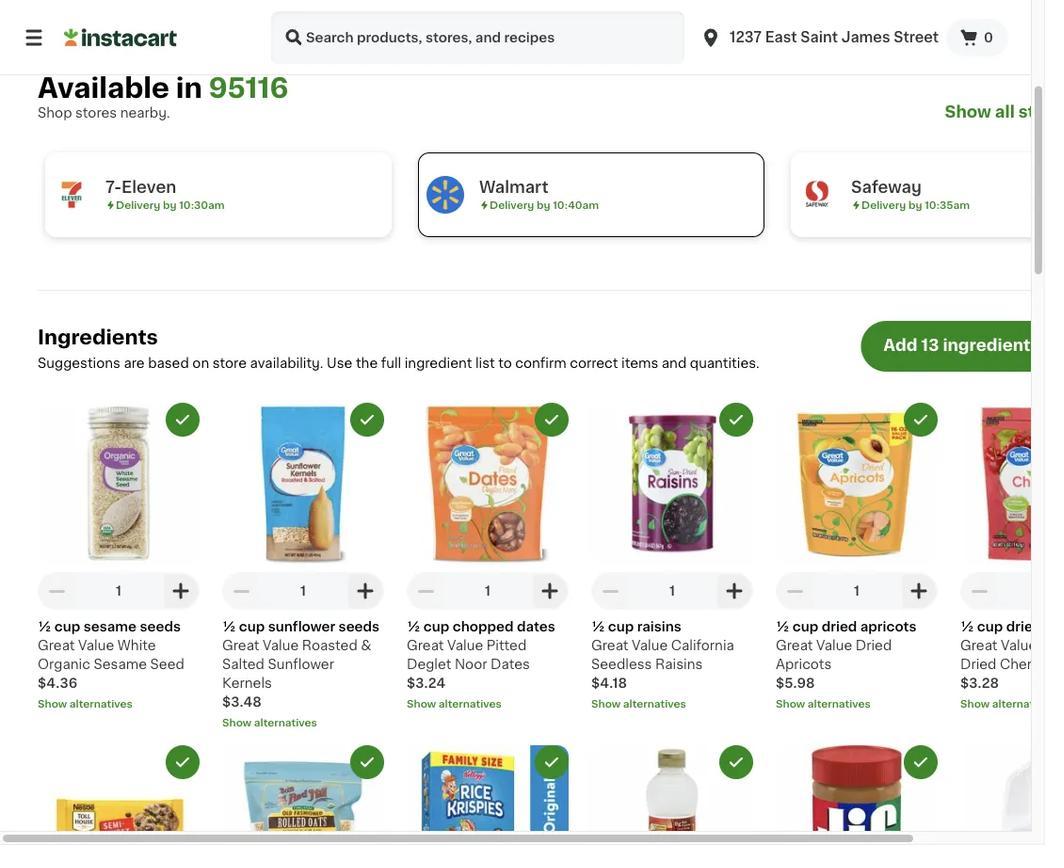 Task type: describe. For each thing, give the bounding box(es) containing it.
decrement quantity image for ½ cup raisins
[[599, 580, 622, 603]]

rice cereal energy bars image
[[580, 0, 1046, 28]]

east
[[766, 31, 797, 44]]

alternatives inside '½ cup dried apricots great value dried apricots $5.98 show alternatives'
[[808, 699, 871, 710]]

sto
[[1019, 104, 1046, 120]]

james
[[842, 31, 891, 44]]

chopped
[[453, 621, 514, 634]]

alternatives inside ½ cup chopped dates great value pitted deglet noor dates $3.24 show alternatives
[[439, 699, 502, 710]]

on
[[192, 357, 209, 370]]

10:40am
[[553, 200, 599, 211]]

are
[[124, 357, 145, 370]]

show all sto
[[945, 104, 1046, 120]]

add 13 ingredients t
[[884, 338, 1046, 354]]

available in 95116 shop stores nearby.
[[38, 75, 289, 120]]

show alternative button
[[961, 697, 1046, 712]]

$4.36
[[38, 677, 77, 690]]

show alternatives button for $3.48
[[222, 716, 384, 731]]

to
[[498, 357, 512, 370]]

value for $3.24
[[447, 639, 483, 653]]

decrement quantity image for ½ cup chopped dates
[[414, 580, 437, 603]]

product group containing ½ cup dried c
[[961, 403, 1046, 712]]

suggestions
[[38, 357, 120, 370]]

pitted
[[487, 639, 527, 653]]

½ for ½ cup dried c
[[961, 621, 974, 634]]

½ for ½ cup sunflower seeds
[[222, 621, 236, 634]]

by for 7-eleven
[[163, 200, 177, 211]]

1 1237 east saint james street button from the left
[[692, 11, 947, 64]]

unselect item image for apricots
[[913, 412, 930, 428]]

95116
[[209, 75, 289, 102]]

suggestions are based on store availability. use the full ingredient list to confirm correct items and quantities.
[[38, 357, 760, 370]]

1 for sunflower
[[300, 585, 306, 598]]

1 for sesame
[[116, 585, 122, 598]]

based
[[148, 357, 189, 370]]

walmart image
[[427, 176, 464, 214]]

10:30am
[[179, 200, 225, 211]]

available
[[38, 75, 169, 102]]

½ cup raisins great value california seedless raisins $4.18 show alternatives
[[592, 621, 735, 710]]

decrement quantity image for ½ cup sunflower seeds
[[230, 580, 252, 603]]

7 eleven image
[[53, 176, 90, 214]]

saint
[[801, 31, 838, 44]]

&
[[361, 639, 372, 653]]

alternative
[[993, 699, 1046, 710]]

sunflower
[[268, 621, 336, 634]]

0
[[984, 31, 994, 44]]

½ for ½ cup chopped dates
[[407, 621, 421, 634]]

apricots
[[861, 621, 917, 634]]

by for walmart
[[537, 200, 551, 211]]

alternatives inside ½ cup raisins great value california seedless raisins $4.18 show alternatives
[[623, 699, 687, 710]]

safeway
[[852, 179, 922, 195]]

quantities.
[[690, 357, 760, 370]]

show all sto button
[[945, 102, 1046, 122]]

show inside ½ cup sunflower seeds great value roasted & salted sunflower kernels $3.48 show alternatives
[[222, 718, 252, 728]]

seedless
[[592, 658, 652, 671]]

deglet
[[407, 658, 451, 671]]

use
[[327, 357, 353, 370]]

value inside ½ cup raisins great value california seedless raisins $4.18 show alternatives
[[632, 639, 668, 653]]

1237
[[730, 31, 762, 44]]

dried for s
[[1007, 621, 1042, 634]]

ingredient
[[405, 357, 472, 370]]

95116 button
[[209, 73, 289, 104]]

delivery by 10:40am
[[490, 200, 599, 211]]

½ cup sunflower seeds great value roasted & salted sunflower kernels $3.48 show alternatives
[[222, 621, 380, 728]]

by for safeway
[[909, 200, 923, 211]]

organic
[[38, 658, 90, 671]]

7-eleven
[[105, 179, 176, 195]]

1237 east saint james street
[[730, 31, 939, 44]]

roasted
[[302, 639, 358, 653]]

street
[[894, 31, 939, 44]]

seeds for white
[[140, 621, 181, 634]]

nearby.
[[120, 106, 170, 120]]

great for $3.24
[[407, 639, 444, 653]]

confirm
[[516, 357, 567, 370]]

show inside ½ cup chopped dates great value pitted deglet noor dates $3.24 show alternatives
[[407, 699, 436, 710]]

show alternatives button for $3.24
[[407, 697, 569, 712]]

show inside the ½ cup dried c great value s $3.28 show alternative
[[961, 699, 990, 710]]

list
[[476, 357, 495, 370]]

cup for ½ cup dried c
[[978, 621, 1004, 634]]

show inside ½ cup raisins great value california seedless raisins $4.18 show alternatives
[[592, 699, 621, 710]]

show inside '½ cup dried apricots great value dried apricots $5.98 show alternatives'
[[776, 699, 806, 710]]

availability.
[[250, 357, 324, 370]]

california
[[671, 639, 735, 653]]

delivery by 10:30am
[[116, 200, 225, 211]]

s
[[1041, 639, 1046, 653]]



Task type: vqa. For each thing, say whether or not it's contained in the screenshot.
the Blossom
no



Task type: locate. For each thing, give the bounding box(es) containing it.
decrement quantity image
[[230, 580, 252, 603], [784, 580, 806, 603], [968, 580, 991, 603]]

cup inside ½ cup sunflower seeds great value roasted & salted sunflower kernels $3.48 show alternatives
[[239, 621, 265, 634]]

2 increment quantity image from the left
[[354, 580, 377, 603]]

great up seedless
[[592, 639, 629, 653]]

cup inside the ½ cup sesame seeds great value white organic sesame seed $4.36 show alternatives
[[55, 621, 80, 634]]

great for alternatives
[[776, 639, 813, 653]]

value for alternatives
[[817, 639, 853, 653]]

cup for ½ cup sunflower seeds
[[239, 621, 265, 634]]

3 cup from the left
[[424, 621, 450, 634]]

sunflower
[[268, 658, 334, 671]]

by left 10:40am
[[537, 200, 551, 211]]

0 button
[[947, 19, 1009, 57]]

increment quantity image up dates
[[539, 580, 561, 603]]

1 horizontal spatial increment quantity image
[[354, 580, 377, 603]]

2 great from the left
[[222, 639, 260, 653]]

cup up organic
[[55, 621, 80, 634]]

Search field
[[271, 11, 685, 64]]

½ inside ½ cup sunflower seeds great value roasted & salted sunflower kernels $3.48 show alternatives
[[222, 621, 236, 634]]

1
[[116, 585, 122, 598], [300, 585, 306, 598], [485, 585, 491, 598], [670, 585, 675, 598], [854, 585, 860, 598]]

0 horizontal spatial decrement quantity image
[[230, 580, 252, 603]]

show
[[945, 104, 992, 120], [38, 699, 67, 710], [407, 699, 436, 710], [592, 699, 621, 710], [776, 699, 806, 710], [961, 699, 990, 710], [222, 718, 252, 728]]

product group
[[38, 403, 200, 712], [222, 403, 384, 731], [407, 403, 569, 712], [592, 403, 754, 712], [776, 403, 938, 712], [961, 403, 1046, 712], [38, 746, 200, 846], [222, 746, 384, 846], [407, 746, 569, 846], [592, 746, 754, 846], [776, 746, 938, 846]]

seeds inside the ½ cup sesame seeds great value white organic sesame seed $4.36 show alternatives
[[140, 621, 181, 634]]

½ for ½ cup raisins
[[592, 621, 605, 634]]

6 great from the left
[[961, 639, 998, 653]]

cup up salted
[[239, 621, 265, 634]]

t
[[1044, 338, 1046, 354]]

5 great from the left
[[776, 639, 813, 653]]

value inside the ½ cup sesame seeds great value white organic sesame seed $4.36 show alternatives
[[78, 639, 114, 653]]

3 decrement quantity image from the left
[[599, 580, 622, 603]]

3 by from the left
[[909, 200, 923, 211]]

decrement quantity image up deglet
[[414, 580, 437, 603]]

0 horizontal spatial by
[[163, 200, 177, 211]]

½ cup dried apricots great value dried apricots $5.98 show alternatives
[[776, 621, 917, 710]]

1 for chopped
[[485, 585, 491, 598]]

cup for ½ cup chopped dates
[[424, 621, 450, 634]]

value left s
[[1001, 639, 1037, 653]]

store
[[213, 357, 247, 370]]

by down eleven
[[163, 200, 177, 211]]

value up 'apricots'
[[817, 639, 853, 653]]

instacart logo image
[[64, 26, 177, 49]]

seeds up the &
[[339, 621, 380, 634]]

great up 'apricots'
[[776, 639, 813, 653]]

great inside the ½ cup sesame seeds great value white organic sesame seed $4.36 show alternatives
[[38, 639, 75, 653]]

delivery for 7-eleven
[[116, 200, 160, 211]]

2 horizontal spatial by
[[909, 200, 923, 211]]

decrement quantity image
[[45, 580, 68, 603], [414, 580, 437, 603], [599, 580, 622, 603]]

2 seeds from the left
[[339, 621, 380, 634]]

$3.48
[[222, 696, 262, 709]]

seeds up white
[[140, 621, 181, 634]]

½ up seedless
[[592, 621, 605, 634]]

unselect item image for dates
[[544, 412, 560, 428]]

$5.98
[[776, 677, 815, 690]]

½ up deglet
[[407, 621, 421, 634]]

unselect item image for seeds
[[359, 412, 376, 428]]

½ cup sesame seeds great value white organic sesame seed $4.36 show alternatives
[[38, 621, 184, 710]]

None search field
[[271, 11, 685, 64]]

2 decrement quantity image from the left
[[414, 580, 437, 603]]

1 horizontal spatial delivery
[[490, 200, 534, 211]]

and
[[662, 357, 687, 370]]

1 ½ from the left
[[38, 621, 51, 634]]

great for kernels
[[222, 639, 260, 653]]

1 increment quantity image from the left
[[170, 580, 192, 603]]

2 decrement quantity image from the left
[[784, 580, 806, 603]]

ingredients
[[943, 338, 1040, 354]]

increment quantity image
[[170, 580, 192, 603], [354, 580, 377, 603], [908, 580, 931, 603]]

½ up 'apricots'
[[776, 621, 790, 634]]

value inside '½ cup dried apricots great value dried apricots $5.98 show alternatives'
[[817, 639, 853, 653]]

1 cup from the left
[[55, 621, 80, 634]]

decrement quantity image up the ½ cup dried c great value s $3.28 show alternative
[[968, 580, 991, 603]]

cup left c
[[978, 621, 1004, 634]]

4 ½ from the left
[[592, 621, 605, 634]]

delivery down 'walmart'
[[490, 200, 534, 211]]

1 horizontal spatial dried
[[1007, 621, 1042, 634]]

2 dried from the left
[[1007, 621, 1042, 634]]

½ up organic
[[38, 621, 51, 634]]

show alternatives button
[[38, 697, 200, 712], [407, 697, 569, 712], [592, 697, 754, 712], [776, 697, 938, 712], [222, 716, 384, 731]]

1 up raisins
[[670, 585, 675, 598]]

1237 east saint james street button
[[692, 11, 947, 64], [700, 11, 939, 64]]

value inside the ½ cup dried c great value s $3.28 show alternative
[[1001, 639, 1037, 653]]

1 horizontal spatial decrement quantity image
[[784, 580, 806, 603]]

cup for ½ cup sesame seeds
[[55, 621, 80, 634]]

seeds for roasted
[[339, 621, 380, 634]]

great inside ½ cup chopped dates great value pitted deglet noor dates $3.24 show alternatives
[[407, 639, 444, 653]]

all
[[996, 104, 1015, 120]]

alternatives down the sesame
[[70, 699, 133, 710]]

great inside the ½ cup dried c great value s $3.28 show alternative
[[961, 639, 998, 653]]

½ inside ½ cup chopped dates great value pitted deglet noor dates $3.24 show alternatives
[[407, 621, 421, 634]]

increment quantity image for ½ cup chopped dates
[[539, 580, 561, 603]]

4 1 from the left
[[670, 585, 675, 598]]

1 horizontal spatial increment quantity image
[[723, 580, 746, 603]]

10:35am
[[925, 200, 970, 211]]

increment quantity image up the seed at the left bottom of the page
[[170, 580, 192, 603]]

cup up 'apricots'
[[793, 621, 819, 634]]

show alternatives button for $4.18
[[592, 697, 754, 712]]

eleven
[[122, 179, 176, 195]]

3 increment quantity image from the left
[[908, 580, 931, 603]]

stores
[[75, 106, 117, 120]]

show down $3.24
[[407, 699, 436, 710]]

raisins
[[656, 658, 703, 671]]

unselect item image
[[359, 412, 376, 428], [544, 412, 560, 428], [913, 412, 930, 428], [174, 754, 191, 771], [544, 754, 560, 771]]

dates
[[491, 658, 530, 671]]

increment quantity image up california
[[723, 580, 746, 603]]

5 value from the left
[[817, 639, 853, 653]]

show left all
[[945, 104, 992, 120]]

decrement quantity image up 'apricots'
[[784, 580, 806, 603]]

great
[[38, 639, 75, 653], [222, 639, 260, 653], [407, 639, 444, 653], [592, 639, 629, 653], [776, 639, 813, 653], [961, 639, 998, 653]]

3 great from the left
[[407, 639, 444, 653]]

½ up salted
[[222, 621, 236, 634]]

delivery for safeway
[[862, 200, 906, 211]]

decrement quantity image up salted
[[230, 580, 252, 603]]

great up organic
[[38, 639, 75, 653]]

5 ½ from the left
[[776, 621, 790, 634]]

show down $3.48
[[222, 718, 252, 728]]

½
[[38, 621, 51, 634], [222, 621, 236, 634], [407, 621, 421, 634], [592, 621, 605, 634], [776, 621, 790, 634], [961, 621, 974, 634]]

correct
[[570, 357, 618, 370]]

show alternatives button down the sesame
[[38, 697, 200, 712]]

0 horizontal spatial increment quantity image
[[170, 580, 192, 603]]

delivery for walmart
[[490, 200, 534, 211]]

alternatives inside ½ cup sunflower seeds great value roasted & salted sunflower kernels $3.48 show alternatives
[[254, 718, 317, 728]]

½ inside the ½ cup dried c great value s $3.28 show alternative
[[961, 621, 974, 634]]

show down $3.28
[[961, 699, 990, 710]]

2 ½ from the left
[[222, 621, 236, 634]]

alternatives down $3.48
[[254, 718, 317, 728]]

½ for ½ cup sesame seeds
[[38, 621, 51, 634]]

2 horizontal spatial decrement quantity image
[[599, 580, 622, 603]]

cup
[[55, 621, 80, 634], [239, 621, 265, 634], [424, 621, 450, 634], [608, 621, 634, 634], [793, 621, 819, 634], [978, 621, 1004, 634]]

½ cup dried c great value s $3.28 show alternative
[[961, 621, 1046, 710]]

cup up deglet
[[424, 621, 450, 634]]

2 horizontal spatial increment quantity image
[[908, 580, 931, 603]]

dried
[[856, 639, 892, 653]]

great inside '½ cup dried apricots great value dried apricots $5.98 show alternatives'
[[776, 639, 813, 653]]

decrement quantity image up seedless
[[599, 580, 622, 603]]

sesame
[[94, 658, 147, 671]]

2 delivery from the left
[[490, 200, 534, 211]]

noor
[[455, 658, 487, 671]]

0 horizontal spatial increment quantity image
[[539, 580, 561, 603]]

½ up $3.28
[[961, 621, 974, 634]]

4 value from the left
[[632, 639, 668, 653]]

2 horizontal spatial delivery
[[862, 200, 906, 211]]

1 up sunflower
[[300, 585, 306, 598]]

2 value from the left
[[263, 639, 299, 653]]

in
[[176, 75, 202, 102]]

dried
[[822, 621, 858, 634], [1007, 621, 1042, 634]]

1 great from the left
[[38, 639, 75, 653]]

1 increment quantity image from the left
[[539, 580, 561, 603]]

cup inside the ½ cup dried c great value s $3.28 show alternative
[[978, 621, 1004, 634]]

delivery down 7-eleven
[[116, 200, 160, 211]]

1 1 from the left
[[116, 585, 122, 598]]

1 decrement quantity image from the left
[[230, 580, 252, 603]]

2 horizontal spatial decrement quantity image
[[968, 580, 991, 603]]

cup inside ½ cup raisins great value california seedless raisins $4.18 show alternatives
[[608, 621, 634, 634]]

1 for raisins
[[670, 585, 675, 598]]

2 increment quantity image from the left
[[723, 580, 746, 603]]

cup up seedless
[[608, 621, 634, 634]]

value inside ½ cup chopped dates great value pitted deglet noor dates $3.24 show alternatives
[[447, 639, 483, 653]]

increment quantity image up the &
[[354, 580, 377, 603]]

5 1 from the left
[[854, 585, 860, 598]]

decrement quantity image inside product group
[[968, 580, 991, 603]]

7-
[[105, 179, 122, 195]]

alternatives down $5.98
[[808, 699, 871, 710]]

½ for ½ cup dried apricots
[[776, 621, 790, 634]]

6 value from the left
[[1001, 639, 1037, 653]]

dried for dried
[[822, 621, 858, 634]]

show alternatives button for $4.36
[[38, 697, 200, 712]]

cup inside ½ cup chopped dates great value pitted deglet noor dates $3.24 show alternatives
[[424, 621, 450, 634]]

1 for dried
[[854, 585, 860, 598]]

great up $3.28
[[961, 639, 998, 653]]

by
[[163, 200, 177, 211], [537, 200, 551, 211], [909, 200, 923, 211]]

alternatives down noor
[[439, 699, 502, 710]]

show inside button
[[945, 104, 992, 120]]

4 cup from the left
[[608, 621, 634, 634]]

show alternatives button down sunflower
[[222, 716, 384, 731]]

great up salted
[[222, 639, 260, 653]]

value inside ½ cup sunflower seeds great value roasted & salted sunflower kernels $3.48 show alternatives
[[263, 639, 299, 653]]

show alternatives button down dried
[[776, 697, 938, 712]]

show alternatives button for $5.98
[[776, 697, 938, 712]]

2 cup from the left
[[239, 621, 265, 634]]

increment quantity image for ½ cup sunflower seeds
[[354, 580, 377, 603]]

increment quantity image for ½ cup raisins
[[723, 580, 746, 603]]

0 horizontal spatial decrement quantity image
[[45, 580, 68, 603]]

1 value from the left
[[78, 639, 114, 653]]

value down raisins
[[632, 639, 668, 653]]

dried up dried
[[822, 621, 858, 634]]

delivery by 10:35am
[[862, 200, 970, 211]]

6 cup from the left
[[978, 621, 1004, 634]]

value down sesame
[[78, 639, 114, 653]]

decrement quantity image for ½ cup sesame seeds
[[45, 580, 68, 603]]

full
[[381, 357, 401, 370]]

delivery
[[116, 200, 160, 211], [490, 200, 534, 211], [862, 200, 906, 211]]

increment quantity image for ½ cup sesame seeds
[[170, 580, 192, 603]]

dried inside '½ cup dried apricots great value dried apricots $5.98 show alternatives'
[[822, 621, 858, 634]]

unselect item image
[[174, 412, 191, 428], [728, 412, 745, 428], [359, 754, 376, 771], [728, 754, 745, 771], [913, 754, 930, 771]]

walmart
[[479, 179, 549, 195]]

1 up dried
[[854, 585, 860, 598]]

1 up the chopped
[[485, 585, 491, 598]]

show alternatives button down noor
[[407, 697, 569, 712]]

apricots
[[776, 658, 832, 671]]

by left 10:35am
[[909, 200, 923, 211]]

1 up sesame
[[116, 585, 122, 598]]

increment quantity image up apricots at the bottom of the page
[[908, 580, 931, 603]]

$3.28
[[961, 677, 1000, 690]]

1 seeds from the left
[[140, 621, 181, 634]]

2 by from the left
[[537, 200, 551, 211]]

dates
[[517, 621, 555, 634]]

the
[[356, 357, 378, 370]]

great inside ½ cup sunflower seeds great value roasted & salted sunflower kernels $3.48 show alternatives
[[222, 639, 260, 653]]

show down $4.18 at the bottom
[[592, 699, 621, 710]]

½ inside '½ cup dried apricots great value dried apricots $5.98 show alternatives'
[[776, 621, 790, 634]]

great inside ½ cup raisins great value california seedless raisins $4.18 show alternatives
[[592, 639, 629, 653]]

show down $5.98
[[776, 699, 806, 710]]

3 decrement quantity image from the left
[[968, 580, 991, 603]]

3 value from the left
[[447, 639, 483, 653]]

0 horizontal spatial seeds
[[140, 621, 181, 634]]

show down $4.36
[[38, 699, 67, 710]]

great for $4.36
[[38, 639, 75, 653]]

show inside the ½ cup sesame seeds great value white organic sesame seed $4.36 show alternatives
[[38, 699, 67, 710]]

1 delivery from the left
[[116, 200, 160, 211]]

½ inside the ½ cup sesame seeds great value white organic sesame seed $4.36 show alternatives
[[38, 621, 51, 634]]

3 1 from the left
[[485, 585, 491, 598]]

3 ½ from the left
[[407, 621, 421, 634]]

value for kernels
[[263, 639, 299, 653]]

1 by from the left
[[163, 200, 177, 211]]

2 1 from the left
[[300, 585, 306, 598]]

seed
[[150, 658, 184, 671]]

c
[[1045, 621, 1046, 634]]

great up deglet
[[407, 639, 444, 653]]

items
[[622, 357, 659, 370]]

value for $4.36
[[78, 639, 114, 653]]

raisins
[[637, 621, 682, 634]]

kernels
[[222, 677, 272, 690]]

alternatives down 'raisins'
[[623, 699, 687, 710]]

4 great from the left
[[592, 639, 629, 653]]

salted
[[222, 658, 265, 671]]

13
[[922, 338, 940, 354]]

decrement quantity image up organic
[[45, 580, 68, 603]]

safeway image
[[799, 176, 836, 214]]

½ cup chopped dates great value pitted deglet noor dates $3.24 show alternatives
[[407, 621, 555, 710]]

3 delivery from the left
[[862, 200, 906, 211]]

$3.24
[[407, 677, 446, 690]]

1 horizontal spatial seeds
[[339, 621, 380, 634]]

dried left c
[[1007, 621, 1042, 634]]

2 1237 east saint james street button from the left
[[700, 11, 939, 64]]

0 horizontal spatial delivery
[[116, 200, 160, 211]]

seeds inside ½ cup sunflower seeds great value roasted & salted sunflower kernels $3.48 show alternatives
[[339, 621, 380, 634]]

white
[[118, 639, 156, 653]]

1 decrement quantity image from the left
[[45, 580, 68, 603]]

$4.18
[[592, 677, 627, 690]]

delivery down safeway
[[862, 200, 906, 211]]

value up noor
[[447, 639, 483, 653]]

increment quantity image for ½ cup dried apricots
[[908, 580, 931, 603]]

decrement quantity image for ½ cup dried apricots
[[784, 580, 806, 603]]

1 horizontal spatial decrement quantity image
[[414, 580, 437, 603]]

value
[[78, 639, 114, 653], [263, 639, 299, 653], [447, 639, 483, 653], [632, 639, 668, 653], [817, 639, 853, 653], [1001, 639, 1037, 653]]

cup for ½ cup dried apricots
[[793, 621, 819, 634]]

increment quantity image
[[539, 580, 561, 603], [723, 580, 746, 603]]

alternatives inside the ½ cup sesame seeds great value white organic sesame seed $4.36 show alternatives
[[70, 699, 133, 710]]

show alternatives button down 'raisins'
[[592, 697, 754, 712]]

sesame
[[84, 621, 137, 634]]

½ inside ½ cup raisins great value california seedless raisins $4.18 show alternatives
[[592, 621, 605, 634]]

1 horizontal spatial by
[[537, 200, 551, 211]]

shop
[[38, 106, 72, 120]]

dried inside the ½ cup dried c great value s $3.28 show alternative
[[1007, 621, 1042, 634]]

add
[[884, 338, 918, 354]]

0 horizontal spatial dried
[[822, 621, 858, 634]]

6 ½ from the left
[[961, 621, 974, 634]]

cup for ½ cup raisins
[[608, 621, 634, 634]]

1 dried from the left
[[822, 621, 858, 634]]

5 cup from the left
[[793, 621, 819, 634]]

value up sunflower
[[263, 639, 299, 653]]

add 13 ingredients t button
[[861, 321, 1046, 372]]

cup inside '½ cup dried apricots great value dried apricots $5.98 show alternatives'
[[793, 621, 819, 634]]



